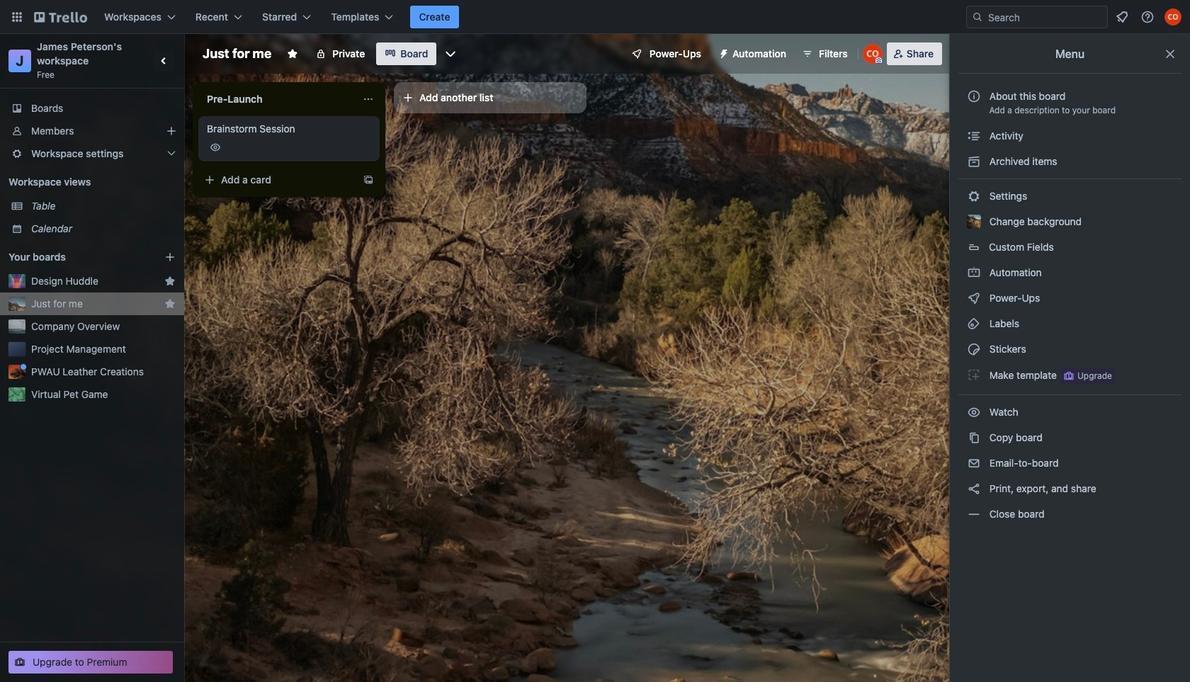 Task type: describe. For each thing, give the bounding box(es) containing it.
1 starred icon image from the top
[[164, 276, 176, 287]]

Search field
[[983, 7, 1107, 27]]

open information menu image
[[1140, 10, 1155, 24]]

your boards with 6 items element
[[9, 249, 143, 266]]

1 sm image from the top
[[967, 129, 981, 143]]

christina overa (christinaovera) image
[[1165, 9, 1182, 26]]

primary element
[[0, 0, 1190, 34]]

star or unstar board image
[[287, 48, 298, 60]]

3 sm image from the top
[[967, 368, 981, 382]]

0 notifications image
[[1114, 9, 1131, 26]]

2 starred icon image from the top
[[164, 298, 176, 310]]

workspace navigation collapse icon image
[[154, 51, 174, 71]]

christina overa (christinaovera) image
[[863, 44, 882, 64]]



Task type: vqa. For each thing, say whether or not it's contained in the screenshot.
the James Peterson (jamespeterson93) image on the right of the page
no



Task type: locate. For each thing, give the bounding box(es) containing it.
Board name text field
[[196, 43, 279, 65]]

0 vertical spatial starred icon image
[[164, 276, 176, 287]]

search image
[[972, 11, 983, 23]]

this member is an admin of this board. image
[[875, 57, 882, 64]]

create from template… image
[[363, 174, 374, 186]]

sm image
[[713, 43, 732, 62], [967, 154, 981, 169], [967, 189, 981, 203], [967, 291, 981, 305], [967, 317, 981, 331], [967, 342, 981, 356], [967, 405, 981, 419], [967, 431, 981, 445], [967, 456, 981, 470], [967, 482, 981, 496], [967, 507, 981, 521]]

2 vertical spatial sm image
[[967, 368, 981, 382]]

2 sm image from the top
[[967, 266, 981, 280]]

add board image
[[164, 251, 176, 263]]

0 vertical spatial sm image
[[967, 129, 981, 143]]

back to home image
[[34, 6, 87, 28]]

1 vertical spatial starred icon image
[[164, 298, 176, 310]]

sm image
[[967, 129, 981, 143], [967, 266, 981, 280], [967, 368, 981, 382]]

customize views image
[[444, 47, 458, 61]]

1 vertical spatial sm image
[[967, 266, 981, 280]]

starred icon image
[[164, 276, 176, 287], [164, 298, 176, 310]]

None text field
[[198, 88, 357, 111]]



